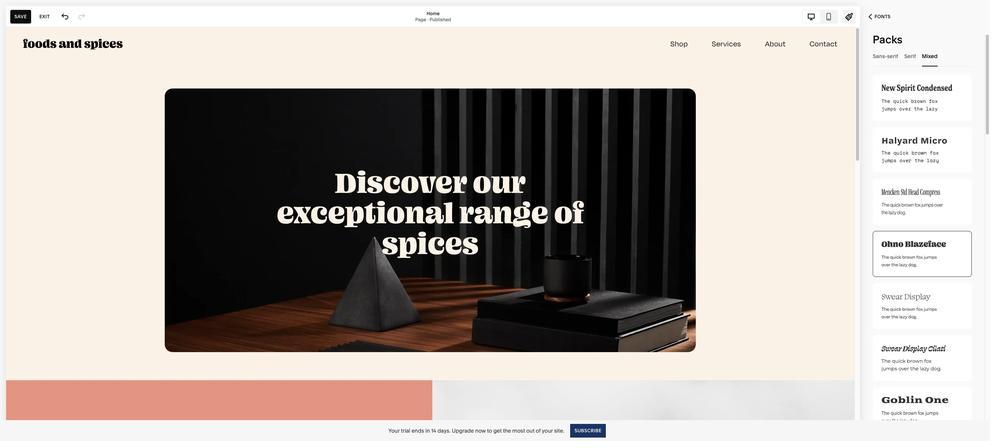 Task type: locate. For each thing, give the bounding box(es) containing it.
fox down swear display
[[917, 306, 924, 312]]

1 vertical spatial swear
[[882, 343, 902, 353]]

ohno blazeface
[[882, 239, 947, 249]]

the quick brown fox jumps over the lazy dog. down ohno blazeface
[[882, 254, 938, 267]]

brown down swear display
[[903, 306, 916, 312]]

1 the from the top
[[882, 97, 891, 104]]

the down ohno
[[882, 254, 890, 260]]

0 vertical spatial swear
[[882, 291, 903, 301]]

lazy down swear display cilati
[[921, 365, 930, 372]]

dog. inside 'halyard micro the quick brown fox jumps over the lazy dog.'
[[882, 164, 894, 172]]

6 the from the top
[[882, 358, 891, 364]]

lazy down "goblin"
[[901, 417, 909, 424]]

to
[[487, 427, 492, 434]]

the for ohno blazeface
[[882, 254, 890, 260]]

over down swear display
[[882, 313, 891, 320]]

the inside 'halyard micro the quick brown fox jumps over the lazy dog.'
[[915, 157, 924, 164]]

4 the quick brown fox jumps over the lazy dog. from the top
[[882, 306, 938, 320]]

lazy inside goblin one the quick brown fox jumps over the lazy dog.
[[901, 417, 909, 424]]

published
[[430, 17, 451, 22]]

quick down the spirit
[[894, 97, 909, 104]]

brown down 'micro' at the right top of page
[[912, 149, 928, 157]]

2 the from the top
[[882, 149, 891, 157]]

dog. for ohno blazeface
[[909, 261, 918, 267]]

the down swear display cilati
[[882, 358, 891, 364]]

jumps down compress
[[922, 202, 934, 208]]

lazy down 'micro' at the right top of page
[[928, 157, 940, 164]]

the quick brown fox jumps over the lazy dog. down head
[[882, 202, 944, 215]]

5 the quick brown fox jumps over the lazy dog. from the top
[[882, 358, 942, 372]]

1 swear from the top
[[882, 291, 903, 301]]

the quick brown fox jumps over the lazy dog. for swear display
[[882, 306, 938, 320]]

jumps inside 'halyard micro the quick brown fox jumps over the lazy dog.'
[[882, 157, 897, 164]]

the
[[882, 97, 891, 104], [882, 149, 891, 157], [882, 202, 890, 208], [882, 254, 890, 260], [882, 306, 890, 312], [882, 358, 891, 364], [882, 409, 890, 416]]

jumps
[[882, 105, 897, 112], [882, 157, 897, 164], [922, 202, 934, 208], [925, 254, 938, 260], [925, 306, 938, 312], [882, 365, 898, 372], [926, 409, 939, 416]]

quick down ohno
[[891, 254, 902, 260]]

over for ohno blazeface
[[882, 261, 891, 267]]

lazy down the 'mencken' on the right top
[[889, 209, 897, 215]]

swear
[[882, 291, 903, 301], [882, 343, 902, 353]]

14
[[431, 427, 437, 434]]

the
[[915, 105, 924, 112], [915, 157, 924, 164], [882, 209, 889, 215], [892, 261, 899, 267], [892, 313, 899, 320], [911, 365, 919, 372], [893, 417, 899, 424], [503, 427, 511, 434]]

5 the from the top
[[882, 306, 890, 312]]

jumps for swear display cilati
[[882, 365, 898, 372]]

dog.
[[882, 112, 892, 119], [882, 164, 894, 172], [898, 209, 907, 215], [909, 261, 918, 267], [909, 313, 918, 320], [931, 365, 942, 372], [910, 417, 920, 424]]

over for mencken std head compress
[[935, 202, 944, 208]]

mixed button
[[923, 46, 938, 66]]

brown
[[912, 97, 927, 104], [912, 149, 928, 157], [902, 202, 915, 208], [903, 254, 916, 260], [903, 306, 916, 312], [908, 358, 924, 364], [904, 409, 917, 416]]

over down ohno
[[882, 261, 891, 267]]

the down 'micro' at the right top of page
[[915, 157, 924, 164]]

quick for ohno blazeface
[[891, 254, 902, 260]]

dog. down cilati
[[931, 365, 942, 372]]

quick down "goblin"
[[891, 409, 903, 416]]

the quick brown fox jumps over the lazy dog. down the spirit
[[882, 97, 938, 119]]

swear for swear display cilati
[[882, 343, 902, 353]]

your trial ends in 14 days. upgrade now to get the most out of your site.
[[389, 427, 565, 434]]

fox down cilati
[[925, 358, 932, 364]]

4 the from the top
[[882, 254, 890, 260]]

head
[[909, 187, 920, 197]]

over for new spirit condensed
[[900, 105, 912, 112]]

the down "goblin"
[[882, 409, 890, 416]]

sans-serif
[[873, 53, 899, 59]]

fox for new spirit condensed
[[930, 97, 938, 104]]

jumps down new
[[882, 105, 897, 112]]

2 swear from the top
[[882, 343, 902, 353]]

exit button
[[35, 10, 54, 23]]

packs
[[873, 33, 903, 46]]

micro
[[921, 134, 948, 146]]

lazy down condensed
[[927, 105, 938, 112]]

fox down "goblin"
[[919, 409, 925, 416]]

ohno
[[882, 239, 904, 249]]

tab list
[[803, 10, 838, 23], [873, 46, 973, 66]]

1 vertical spatial tab list
[[873, 46, 973, 66]]

brown down "goblin"
[[904, 409, 917, 416]]

the down new spirit condensed
[[915, 105, 924, 112]]

fox down ohno blazeface
[[917, 254, 924, 260]]

lazy down swear display
[[900, 313, 908, 320]]

your
[[389, 427, 400, 434]]

quick down swear display cilati
[[893, 358, 906, 364]]

lazy
[[927, 105, 938, 112], [928, 157, 940, 164], [889, 209, 897, 215], [900, 261, 908, 267], [900, 313, 908, 320], [921, 365, 930, 372], [901, 417, 909, 424]]

fox
[[930, 97, 938, 104], [931, 149, 940, 157], [916, 202, 922, 208], [917, 254, 924, 260], [917, 306, 924, 312], [925, 358, 932, 364], [919, 409, 925, 416]]

dog. for new spirit condensed
[[882, 112, 892, 119]]

3 the from the top
[[882, 202, 890, 208]]

the down "goblin"
[[893, 417, 899, 424]]

the quick brown fox jumps over the lazy dog. down swear display
[[882, 306, 938, 320]]

jumps down halyard
[[882, 157, 897, 164]]

display
[[905, 291, 931, 301], [903, 343, 928, 353]]

brown down mencken std head compress
[[902, 202, 915, 208]]

the down ohno
[[892, 261, 899, 267]]

the down halyard
[[882, 149, 891, 157]]

get
[[494, 427, 502, 434]]

fox down condensed
[[930, 97, 938, 104]]

brown for mencken std head compress
[[902, 202, 915, 208]]

dog. down ohno blazeface
[[909, 261, 918, 267]]

over for swear display
[[882, 313, 891, 320]]

upgrade
[[452, 427, 474, 434]]

dog. down std
[[898, 209, 907, 215]]

brown for swear display
[[903, 306, 916, 312]]

brown down swear display cilati
[[908, 358, 924, 364]]

quick down swear display
[[891, 306, 902, 312]]

over down the spirit
[[900, 105, 912, 112]]

dog. down "goblin"
[[910, 417, 920, 424]]

fox for swear display cilati
[[925, 358, 932, 364]]

quick inside 'halyard micro the quick brown fox jumps over the lazy dog.'
[[894, 149, 909, 157]]

jumps down swear display cilati
[[882, 365, 898, 372]]

the for new spirit condensed
[[882, 97, 891, 104]]

brown down ohno blazeface
[[903, 254, 916, 260]]

the quick brown fox jumps over the lazy dog. down swear display cilati
[[882, 358, 942, 372]]

fonts
[[875, 14, 891, 19]]

quick down the 'mencken' on the right top
[[891, 202, 901, 208]]

sans-serif button
[[873, 46, 899, 66]]

brown down new spirit condensed
[[912, 97, 927, 104]]

fox down 'micro' at the right top of page
[[931, 149, 940, 157]]

7 the from the top
[[882, 409, 890, 416]]

serif
[[905, 53, 917, 59]]

home page · published
[[416, 10, 451, 22]]

sans-
[[873, 53, 888, 59]]

new
[[882, 83, 896, 93]]

quick
[[894, 97, 909, 104], [894, 149, 909, 157], [891, 202, 901, 208], [891, 254, 902, 260], [891, 306, 902, 312], [893, 358, 906, 364], [891, 409, 903, 416]]

trial
[[401, 427, 411, 434]]

dog. up the 'mencken' on the right top
[[882, 164, 894, 172]]

1 horizontal spatial tab list
[[873, 46, 973, 66]]

blazeface
[[906, 239, 947, 249]]

lazy down ohno blazeface
[[900, 261, 908, 267]]

3 the quick brown fox jumps over the lazy dog. from the top
[[882, 254, 938, 267]]

the down the 'mencken' on the right top
[[882, 202, 890, 208]]

quick down halyard
[[894, 149, 909, 157]]

quick for swear display
[[891, 306, 902, 312]]

1 the quick brown fox jumps over the lazy dog. from the top
[[882, 97, 938, 119]]

compress
[[921, 187, 941, 197]]

over
[[900, 105, 912, 112], [900, 157, 912, 164], [935, 202, 944, 208], [882, 261, 891, 267], [882, 313, 891, 320], [899, 365, 910, 372], [882, 417, 891, 424]]

·
[[428, 17, 429, 22]]

2 the quick brown fox jumps over the lazy dog. from the top
[[882, 202, 944, 215]]

brown for ohno blazeface
[[903, 254, 916, 260]]

over down halyard
[[900, 157, 912, 164]]

dog. down swear display
[[909, 313, 918, 320]]

0 vertical spatial display
[[905, 291, 931, 301]]

over down compress
[[935, 202, 944, 208]]

jumps down swear display
[[925, 306, 938, 312]]

fox down head
[[916, 202, 922, 208]]

1 vertical spatial display
[[903, 343, 928, 353]]

dog. up halyard
[[882, 112, 892, 119]]

the quick brown fox jumps over the lazy dog. for swear display cilati
[[882, 358, 942, 372]]

dog. for swear display cilati
[[931, 365, 942, 372]]

over down swear display cilati
[[899, 365, 910, 372]]

jumps down one
[[926, 409, 939, 416]]

quick for swear display cilati
[[893, 358, 906, 364]]

jumps down blazeface
[[925, 254, 938, 260]]

the down new
[[882, 97, 891, 104]]

over down "goblin"
[[882, 417, 891, 424]]

your
[[542, 427, 553, 434]]

the down swear display
[[882, 306, 890, 312]]

0 horizontal spatial tab list
[[803, 10, 838, 23]]

the quick brown fox jumps over the lazy dog.
[[882, 97, 938, 119], [882, 202, 944, 215], [882, 254, 938, 267], [882, 306, 938, 320], [882, 358, 942, 372]]

cilati
[[929, 343, 946, 353]]



Task type: describe. For each thing, give the bounding box(es) containing it.
the right get
[[503, 427, 511, 434]]

in
[[426, 427, 430, 434]]

the inside 'halyard micro the quick brown fox jumps over the lazy dog.'
[[882, 149, 891, 157]]

mixed
[[923, 53, 938, 59]]

quick for mencken std head compress
[[891, 202, 901, 208]]

lazy for mencken std head compress
[[889, 209, 897, 215]]

serif
[[888, 53, 899, 59]]

dog. inside goblin one the quick brown fox jumps over the lazy dog.
[[910, 417, 920, 424]]

swear display cilati
[[882, 343, 946, 353]]

fox inside goblin one the quick brown fox jumps over the lazy dog.
[[919, 409, 925, 416]]

goblin
[[882, 395, 923, 406]]

the for mencken std head compress
[[882, 202, 890, 208]]

lazy for ohno blazeface
[[900, 261, 908, 267]]

jumps for new spirit condensed
[[882, 105, 897, 112]]

now
[[476, 427, 486, 434]]

serif button
[[905, 46, 917, 66]]

jumps for mencken std head compress
[[922, 202, 934, 208]]

fonts button
[[861, 8, 900, 25]]

the down the 'mencken' on the right top
[[882, 209, 889, 215]]

0 vertical spatial tab list
[[803, 10, 838, 23]]

the for swear display cilati
[[882, 358, 891, 364]]

swear for swear display
[[882, 291, 903, 301]]

fox for mencken std head compress
[[916, 202, 922, 208]]

quick for new spirit condensed
[[894, 97, 909, 104]]

save
[[14, 13, 27, 19]]

over inside 'halyard micro the quick brown fox jumps over the lazy dog.'
[[900, 157, 912, 164]]

fox for ohno blazeface
[[917, 254, 924, 260]]

page
[[416, 17, 427, 22]]

goblin one the quick brown fox jumps over the lazy dog.
[[882, 395, 949, 424]]

brown for new spirit condensed
[[912, 97, 927, 104]]

the quick brown fox jumps over the lazy dog. for new spirit condensed
[[882, 97, 938, 119]]

tab list containing sans-serif
[[873, 46, 973, 66]]

fox for swear display
[[917, 306, 924, 312]]

halyard
[[882, 134, 919, 146]]

lazy for swear display cilati
[[921, 365, 930, 372]]

display for swear display cilati
[[903, 343, 928, 353]]

new spirit condensed
[[882, 83, 953, 93]]

the inside goblin one the quick brown fox jumps over the lazy dog.
[[893, 417, 899, 424]]

lazy for swear display
[[900, 313, 908, 320]]

lazy for new spirit condensed
[[927, 105, 938, 112]]

of
[[536, 427, 541, 434]]

jumps for swear display
[[925, 306, 938, 312]]

subscribe
[[575, 428, 602, 433]]

exit
[[39, 13, 50, 19]]

swear display
[[882, 291, 931, 301]]

halyard micro the quick brown fox jumps over the lazy dog.
[[882, 134, 948, 172]]

mencken std head compress
[[882, 187, 941, 197]]

the quick brown fox jumps over the lazy dog. for mencken std head compress
[[882, 202, 944, 215]]

brown inside 'halyard micro the quick brown fox jumps over the lazy dog.'
[[912, 149, 928, 157]]

mencken
[[882, 187, 900, 197]]

over inside goblin one the quick brown fox jumps over the lazy dog.
[[882, 417, 891, 424]]

condensed
[[918, 83, 953, 93]]

dog. for swear display
[[909, 313, 918, 320]]

std
[[902, 187, 908, 197]]

brown for swear display cilati
[[908, 358, 924, 364]]

ends
[[412, 427, 424, 434]]

jumps for ohno blazeface
[[925, 254, 938, 260]]

quick inside goblin one the quick brown fox jumps over the lazy dog.
[[891, 409, 903, 416]]

dog. for mencken std head compress
[[898, 209, 907, 215]]

most
[[513, 427, 525, 434]]

over for swear display cilati
[[899, 365, 910, 372]]

spirit
[[898, 83, 916, 93]]

the for swear display
[[882, 306, 890, 312]]

out
[[527, 427, 535, 434]]

brown inside goblin one the quick brown fox jumps over the lazy dog.
[[904, 409, 917, 416]]

subscribe button
[[571, 424, 606, 437]]

fox inside 'halyard micro the quick brown fox jumps over the lazy dog.'
[[931, 149, 940, 157]]

site.
[[555, 427, 565, 434]]

display for swear display
[[905, 291, 931, 301]]

the down swear display
[[892, 313, 899, 320]]

the inside goblin one the quick brown fox jumps over the lazy dog.
[[882, 409, 890, 416]]

save button
[[10, 10, 31, 23]]

days.
[[438, 427, 451, 434]]

the quick brown fox jumps over the lazy dog. for ohno blazeface
[[882, 254, 938, 267]]

the down swear display cilati
[[911, 365, 919, 372]]

one
[[926, 395, 949, 406]]

jumps inside goblin one the quick brown fox jumps over the lazy dog.
[[926, 409, 939, 416]]

lazy inside 'halyard micro the quick brown fox jumps over the lazy dog.'
[[928, 157, 940, 164]]

home
[[427, 10, 440, 16]]



Task type: vqa. For each thing, say whether or not it's contained in the screenshot.
Outline
no



